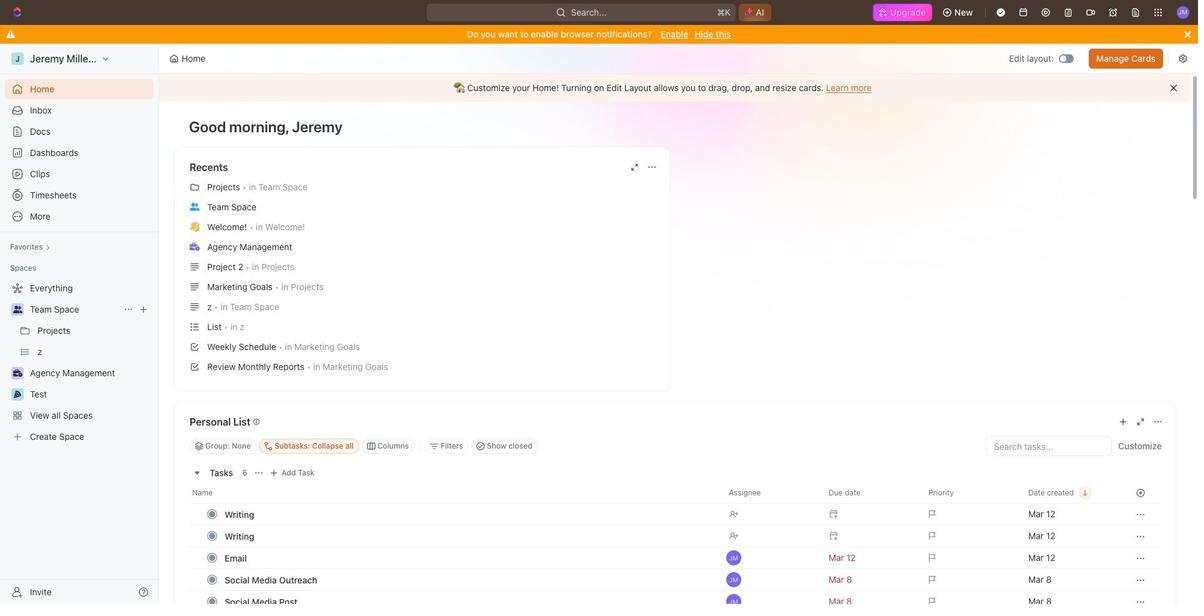 Task type: locate. For each thing, give the bounding box(es) containing it.
tree inside the sidebar navigation
[[5, 278, 154, 447]]

business time image
[[190, 243, 200, 251], [13, 369, 22, 377]]

alert
[[159, 74, 1191, 102]]

business time image down user group image
[[190, 243, 200, 251]]

business time image inside the sidebar navigation
[[13, 369, 22, 377]]

tree
[[5, 278, 154, 447]]

0 horizontal spatial business time image
[[13, 369, 22, 377]]

Search tasks... text field
[[987, 437, 1112, 456]]

sidebar navigation
[[0, 44, 162, 604]]

1 vertical spatial business time image
[[13, 369, 22, 377]]

0 vertical spatial business time image
[[190, 243, 200, 251]]

jeremy miller's workspace, , element
[[11, 52, 24, 65]]

business time image up "pizza slice" image
[[13, 369, 22, 377]]



Task type: vqa. For each thing, say whether or not it's contained in the screenshot.
Jeremy Miller'S Workspace, , element
yes



Task type: describe. For each thing, give the bounding box(es) containing it.
user group image
[[13, 306, 22, 313]]

pizza slice image
[[14, 391, 21, 398]]

1 horizontal spatial business time image
[[190, 243, 200, 251]]

user group image
[[190, 203, 200, 211]]



